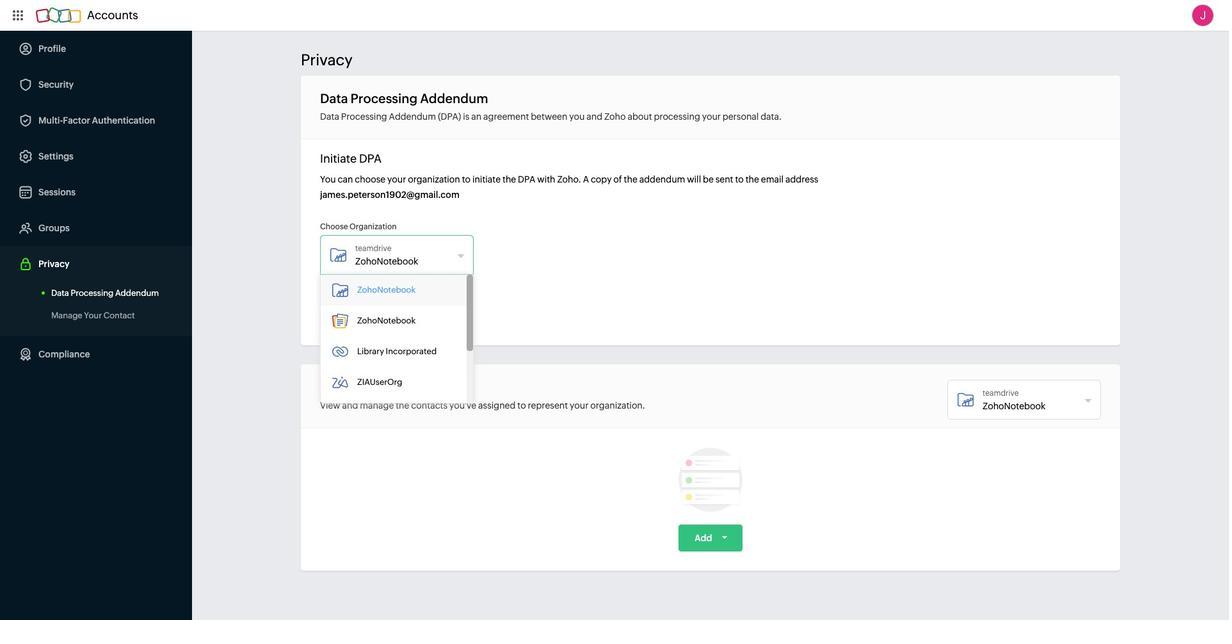 Task type: describe. For each thing, give the bounding box(es) containing it.
to inside manage your contact view and manage the contacts you've assigned to represent your organization.
[[518, 400, 526, 411]]

manage
[[360, 400, 394, 411]]

organization.
[[591, 400, 645, 411]]

zohocrm image
[[332, 344, 348, 359]]

email
[[761, 174, 784, 184]]

choose organization
[[320, 222, 397, 231]]

data processing addendum data processing addendum (dpa) is an agreement between you and zoho about processing your personal data.
[[320, 91, 782, 122]]

1 vertical spatial addendum
[[389, 111, 436, 122]]

initiate dpa
[[320, 152, 382, 165]]

ziaplatform image
[[332, 375, 348, 390]]

sessions
[[38, 187, 76, 197]]

the left email
[[746, 174, 760, 184]]

accounts
[[87, 8, 138, 22]]

manage your contact
[[51, 311, 135, 320]]

of
[[614, 174, 622, 184]]

address
[[786, 174, 819, 184]]

multi-factor authentication
[[38, 115, 155, 126]]

zoho
[[605, 111, 626, 122]]

the right the of in the top of the page
[[624, 174, 638, 184]]

can
[[338, 174, 353, 184]]

initiate now button
[[320, 288, 409, 313]]

zohonotebook right org_list icon at the right bottom
[[983, 401, 1046, 411]]

library incorporated
[[357, 347, 437, 356]]

james.peterson1902@gmail.com
[[320, 190, 460, 200]]

multi-
[[38, 115, 63, 126]]

profile
[[38, 44, 66, 54]]

now
[[371, 295, 390, 306]]

an
[[472, 111, 482, 122]]

your for manage your contact view and manage the contacts you've assigned to represent your organization.
[[372, 380, 399, 395]]

initiate now
[[339, 295, 390, 306]]

you can choose your organization to initiate the dpa with zoho. a copy of the addendum will be sent to the email address james.peterson1902@gmail.com
[[320, 174, 819, 200]]

data.
[[761, 111, 782, 122]]

processing
[[654, 111, 701, 122]]

contact for manage your contact
[[104, 311, 135, 320]]

between
[[531, 111, 568, 122]]

2 horizontal spatial to
[[736, 174, 744, 184]]

sent
[[716, 174, 734, 184]]

addendum for data processing addendum data processing addendum (dpa) is an agreement between you and zoho about processing your personal data.
[[420, 91, 489, 106]]

org_list image
[[331, 247, 346, 263]]

with
[[538, 174, 556, 184]]

and inside data processing addendum data processing addendum (dpa) is an agreement between you and zoho about processing your personal data.
[[587, 111, 603, 122]]

a
[[583, 174, 589, 184]]

1 vertical spatial processing
[[341, 111, 387, 122]]

represent
[[528, 400, 568, 411]]

1 horizontal spatial privacy
[[301, 51, 353, 69]]

the right initiate
[[503, 174, 516, 184]]

choose
[[355, 174, 386, 184]]

teamdrive for org_list image
[[356, 244, 392, 253]]

addendum
[[640, 174, 686, 184]]

choose
[[320, 222, 348, 231]]

factor
[[63, 115, 90, 126]]



Task type: vqa. For each thing, say whether or not it's contained in the screenshot.
the you've
yes



Task type: locate. For each thing, give the bounding box(es) containing it.
to
[[462, 174, 471, 184], [736, 174, 744, 184], [518, 400, 526, 411]]

0 horizontal spatial teamdrive
[[356, 244, 392, 253]]

your up james.peterson1902@gmail.com
[[388, 174, 406, 184]]

1 horizontal spatial teamdrive zohonotebook
[[983, 389, 1046, 411]]

teamdrive
[[356, 244, 392, 253], [983, 389, 1019, 398]]

0 vertical spatial your
[[702, 111, 721, 122]]

your inside the "you can choose your organization to initiate the dpa with zoho. a copy of the addendum will be sent to the email address james.peterson1902@gmail.com"
[[388, 174, 406, 184]]

zohonotebook down organization on the left of page
[[356, 256, 418, 266]]

(dpa)
[[438, 111, 461, 122]]

teamdrive down organization on the left of page
[[356, 244, 392, 253]]

2 vertical spatial addendum
[[115, 288, 159, 298]]

be
[[703, 174, 714, 184]]

0 horizontal spatial manage
[[51, 311, 82, 320]]

view
[[320, 400, 341, 411]]

settings
[[38, 151, 74, 161]]

your down data processing addendum
[[84, 311, 102, 320]]

the inside manage your contact view and manage the contacts you've assigned to represent your organization.
[[396, 400, 410, 411]]

0 vertical spatial privacy
[[301, 51, 353, 69]]

teamdrive zohonotebook
[[356, 244, 418, 266], [983, 389, 1046, 411]]

your
[[84, 311, 102, 320], [372, 380, 399, 395]]

dpa inside the "you can choose your organization to initiate the dpa with zoho. a copy of the addendum will be sent to the email address james.peterson1902@gmail.com"
[[518, 174, 536, 184]]

manage for manage your contact
[[51, 311, 82, 320]]

1 vertical spatial your
[[372, 380, 399, 395]]

0 horizontal spatial your
[[388, 174, 406, 184]]

you
[[320, 174, 336, 184]]

manage up 'compliance'
[[51, 311, 82, 320]]

1 horizontal spatial to
[[518, 400, 526, 411]]

initiate
[[320, 152, 357, 165], [339, 295, 369, 306]]

0 horizontal spatial and
[[342, 400, 358, 411]]

is
[[463, 111, 470, 122]]

0 vertical spatial and
[[587, 111, 603, 122]]

initiate inside button
[[339, 295, 369, 306]]

and inside manage your contact view and manage the contacts you've assigned to represent your organization.
[[342, 400, 358, 411]]

dpa up choose
[[359, 152, 382, 165]]

you've
[[450, 400, 477, 411]]

add
[[695, 533, 713, 543]]

copy
[[591, 174, 612, 184]]

organization
[[408, 174, 460, 184]]

addendum
[[420, 91, 489, 106], [389, 111, 436, 122], [115, 288, 159, 298]]

organization
[[350, 222, 397, 231]]

data
[[320, 91, 348, 106], [320, 111, 339, 122], [51, 288, 69, 298]]

0 vertical spatial contact
[[104, 311, 135, 320]]

0 horizontal spatial your
[[84, 311, 102, 320]]

manage your contact view and manage the contacts you've assigned to represent your organization.
[[320, 380, 645, 411]]

your inside data processing addendum data processing addendum (dpa) is an agreement between you and zoho about processing your personal data.
[[702, 111, 721, 122]]

1 vertical spatial privacy
[[38, 259, 69, 269]]

0 horizontal spatial contact
[[104, 311, 135, 320]]

you
[[570, 111, 585, 122]]

initiate for initiate now
[[339, 295, 369, 306]]

agreement
[[484, 111, 529, 122]]

teamdrive right org_list icon at the right bottom
[[983, 389, 1019, 398]]

0 vertical spatial addendum
[[420, 91, 489, 106]]

your inside manage your contact view and manage the contacts you've assigned to represent your organization.
[[570, 400, 589, 411]]

manage
[[51, 311, 82, 320], [320, 380, 369, 395]]

1 vertical spatial manage
[[320, 380, 369, 395]]

your for manage your contact
[[84, 311, 102, 320]]

and right you
[[587, 111, 603, 122]]

teamdrive for org_list icon at the right bottom
[[983, 389, 1019, 398]]

1 vertical spatial teamdrive
[[983, 389, 1019, 398]]

authentication
[[92, 115, 155, 126]]

initiate
[[473, 174, 501, 184]]

to left initiate
[[462, 174, 471, 184]]

1 horizontal spatial contact
[[402, 380, 451, 395]]

your up the manage
[[372, 380, 399, 395]]

the right the manage
[[396, 400, 410, 411]]

0 vertical spatial processing
[[351, 91, 418, 106]]

0 horizontal spatial to
[[462, 174, 471, 184]]

your inside manage your contact view and manage the contacts you've assigned to represent your organization.
[[372, 380, 399, 395]]

teamdrive image
[[332, 282, 348, 298]]

manage up view
[[320, 380, 369, 395]]

processing
[[351, 91, 418, 106], [341, 111, 387, 122], [71, 288, 114, 298]]

the
[[503, 174, 516, 184], [624, 174, 638, 184], [746, 174, 760, 184], [396, 400, 410, 411]]

ziauserorg
[[357, 377, 403, 387]]

0 vertical spatial data
[[320, 91, 348, 106]]

0 horizontal spatial privacy
[[38, 259, 69, 269]]

1 horizontal spatial your
[[570, 400, 589, 411]]

1 vertical spatial initiate
[[339, 295, 369, 306]]

to right assigned
[[518, 400, 526, 411]]

teamdrive zohonotebook down organization on the left of page
[[356, 244, 418, 266]]

contact
[[104, 311, 135, 320], [402, 380, 451, 395]]

1 horizontal spatial your
[[372, 380, 399, 395]]

initiate up can
[[320, 152, 357, 165]]

1 vertical spatial data
[[320, 111, 339, 122]]

1 vertical spatial contact
[[402, 380, 451, 395]]

1 vertical spatial dpa
[[518, 174, 536, 184]]

security
[[38, 79, 74, 90]]

0 vertical spatial manage
[[51, 311, 82, 320]]

teamdrive zohonotebook right org_list icon at the right bottom
[[983, 389, 1046, 411]]

data for data processing addendum
[[51, 288, 69, 298]]

dpa
[[359, 152, 382, 165], [518, 174, 536, 184]]

0 vertical spatial teamdrive
[[356, 244, 392, 253]]

manage inside manage your contact view and manage the contacts you've assigned to represent your organization.
[[320, 380, 369, 395]]

contact inside manage your contact view and manage the contacts you've assigned to represent your organization.
[[402, 380, 451, 395]]

your
[[702, 111, 721, 122], [388, 174, 406, 184], [570, 400, 589, 411]]

processing for data processing addendum
[[71, 288, 114, 298]]

2 vertical spatial processing
[[71, 288, 114, 298]]

zoho.
[[558, 174, 581, 184]]

incorporated
[[386, 347, 437, 356]]

1 horizontal spatial teamdrive
[[983, 389, 1019, 398]]

will
[[687, 174, 702, 184]]

to right sent
[[736, 174, 744, 184]]

org_list image
[[958, 392, 974, 407]]

1 vertical spatial and
[[342, 400, 358, 411]]

processing for data processing addendum data processing addendum (dpa) is an agreement between you and zoho about processing your personal data.
[[351, 91, 418, 106]]

2 vertical spatial your
[[570, 400, 589, 411]]

and
[[587, 111, 603, 122], [342, 400, 358, 411]]

compliance
[[38, 349, 90, 359]]

1 vertical spatial teamdrive zohonotebook
[[983, 389, 1046, 411]]

contact down data processing addendum
[[104, 311, 135, 320]]

0 vertical spatial your
[[84, 311, 102, 320]]

0 horizontal spatial dpa
[[359, 152, 382, 165]]

contact for manage your contact view and manage the contacts you've assigned to represent your organization.
[[402, 380, 451, 395]]

contact up contacts at the left bottom of the page
[[402, 380, 451, 395]]

1 horizontal spatial dpa
[[518, 174, 536, 184]]

0 vertical spatial initiate
[[320, 152, 357, 165]]

your right the represent
[[570, 400, 589, 411]]

2 horizontal spatial your
[[702, 111, 721, 122]]

zohonotebook down now
[[357, 316, 416, 325]]

contacts
[[411, 400, 448, 411]]

0 horizontal spatial teamdrive zohonotebook
[[356, 244, 418, 266]]

0 vertical spatial dpa
[[359, 152, 382, 165]]

teamdrive zohonotebook for org_list image
[[356, 244, 418, 266]]

1 horizontal spatial manage
[[320, 380, 369, 395]]

zohonotebook
[[356, 256, 418, 266], [357, 285, 416, 295], [357, 316, 416, 325], [983, 401, 1046, 411]]

initiate for initiate dpa
[[320, 152, 357, 165]]

initiate left now
[[339, 295, 369, 306]]

addendum up manage your contact
[[115, 288, 159, 298]]

dpa left with
[[518, 174, 536, 184]]

addendum up (dpa)
[[420, 91, 489, 106]]

addendum left (dpa)
[[389, 111, 436, 122]]

data for data processing addendum data processing addendum (dpa) is an agreement between you and zoho about processing your personal data.
[[320, 91, 348, 106]]

assigned
[[479, 400, 516, 411]]

addendum for data processing addendum
[[115, 288, 159, 298]]

0 vertical spatial teamdrive zohonotebook
[[356, 244, 418, 266]]

and right view
[[342, 400, 358, 411]]

1 vertical spatial your
[[388, 174, 406, 184]]

manage for manage your contact view and manage the contacts you've assigned to represent your organization.
[[320, 380, 369, 395]]

personal
[[723, 111, 759, 122]]

your left personal
[[702, 111, 721, 122]]

groups
[[38, 223, 70, 233]]

1 horizontal spatial and
[[587, 111, 603, 122]]

zohonotebook up now
[[357, 285, 416, 295]]

teamdrive zohonotebook for org_list icon at the right bottom
[[983, 389, 1046, 411]]

privacy
[[301, 51, 353, 69], [38, 259, 69, 269]]

2 vertical spatial data
[[51, 288, 69, 298]]

data processing addendum
[[51, 288, 159, 298]]

about
[[628, 111, 652, 122]]

library
[[357, 347, 384, 356]]



